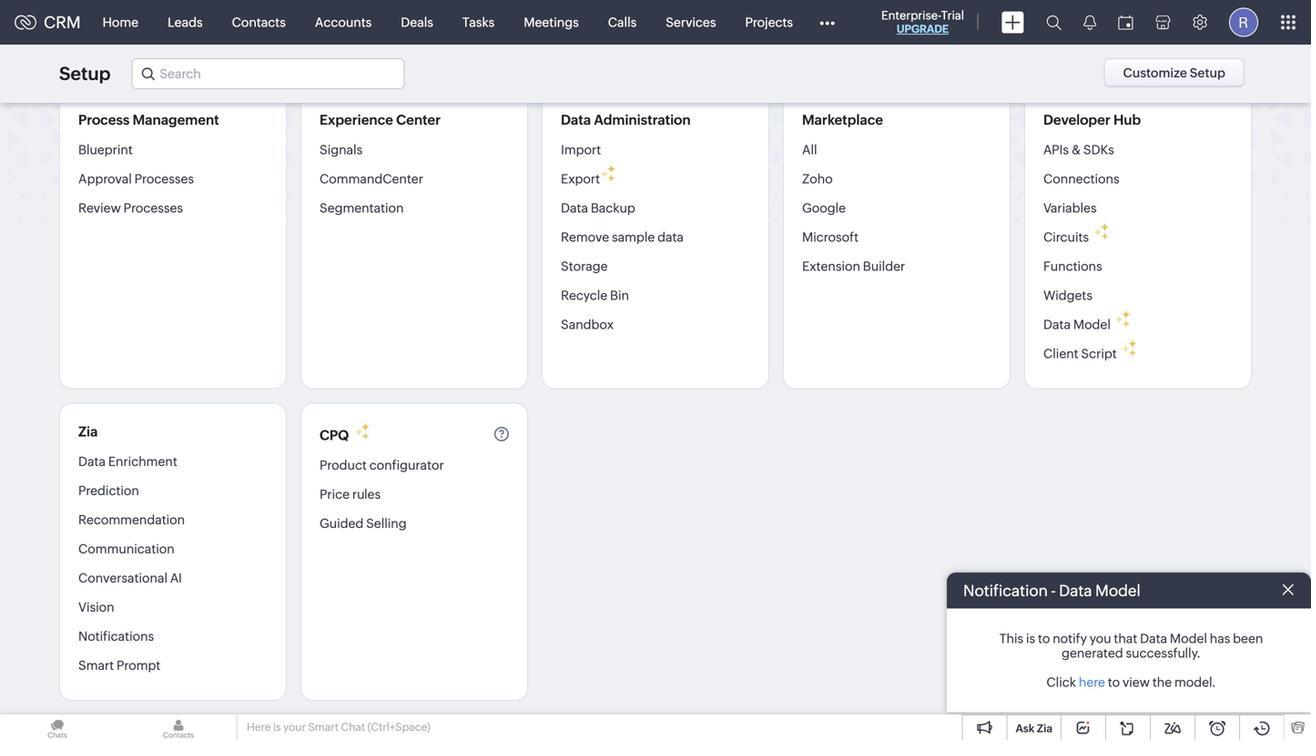 Task type: locate. For each thing, give the bounding box(es) containing it.
data up the prediction
[[78, 454, 106, 469]]

data up client
[[1044, 317, 1071, 332]]

click
[[1047, 675, 1076, 690]]

review
[[78, 201, 121, 215]]

smart prompt
[[78, 658, 161, 673]]

is
[[1026, 632, 1035, 646], [273, 721, 281, 734]]

recycle bin link
[[561, 281, 629, 310]]

extension builder
[[802, 259, 905, 274]]

0 vertical spatial smart
[[78, 658, 114, 673]]

chats image
[[0, 715, 115, 740]]

1 vertical spatial zia
[[1037, 723, 1053, 735]]

1 vertical spatial processes
[[124, 201, 183, 215]]

storage
[[561, 259, 608, 274]]

zoho link
[[802, 164, 833, 194]]

smart right your
[[308, 721, 339, 734]]

processes up review processes in the left of the page
[[134, 172, 194, 186]]

home
[[103, 15, 139, 30]]

guided
[[320, 516, 364, 531]]

data inside this is to notify you that data model has been generated successfully.
[[1140, 632, 1167, 646]]

contacts image
[[121, 715, 236, 740]]

processes down approval processes
[[124, 201, 183, 215]]

export
[[561, 172, 600, 186]]

0 vertical spatial zia
[[78, 424, 98, 440]]

product
[[320, 458, 367, 473]]

create menu element
[[991, 0, 1035, 44]]

processes
[[134, 172, 194, 186], [124, 201, 183, 215]]

signals link
[[320, 142, 363, 164]]

to inside this is to notify you that data model has been generated successfully.
[[1038, 632, 1050, 646]]

meetings link
[[509, 0, 593, 44]]

crm link
[[15, 13, 81, 32]]

0 vertical spatial processes
[[134, 172, 194, 186]]

ai
[[170, 571, 182, 586]]

calendar image
[[1118, 15, 1134, 30]]

1 horizontal spatial is
[[1026, 632, 1035, 646]]

home link
[[88, 0, 153, 44]]

Search text field
[[132, 59, 404, 88]]

model up "that"
[[1095, 582, 1141, 600]]

connections
[[1044, 172, 1120, 186]]

is right "this"
[[1026, 632, 1035, 646]]

processes for review processes
[[124, 201, 183, 215]]

enterprise-trial upgrade
[[881, 9, 964, 35]]

ask zia
[[1016, 723, 1053, 735]]

1 vertical spatial is
[[273, 721, 281, 734]]

data up import
[[561, 112, 591, 128]]

data
[[561, 112, 591, 128], [561, 201, 588, 215], [1044, 317, 1071, 332], [78, 454, 106, 469], [1059, 582, 1092, 600], [1140, 632, 1167, 646]]

accounts link
[[300, 0, 386, 44]]

model inside this is to notify you that data model has been generated successfully.
[[1170, 632, 1207, 646]]

search element
[[1035, 0, 1073, 45]]

experience
[[320, 112, 393, 128]]

processes inside review processes link
[[124, 201, 183, 215]]

data
[[658, 230, 684, 245]]

segmentation
[[320, 201, 404, 215]]

0 vertical spatial to
[[1038, 632, 1050, 646]]

your
[[283, 721, 306, 734]]

to left 'notify' on the right
[[1038, 632, 1050, 646]]

variables
[[1044, 201, 1097, 215]]

1 vertical spatial to
[[1108, 675, 1120, 690]]

processes for approval processes
[[134, 172, 194, 186]]

1 horizontal spatial smart
[[308, 721, 339, 734]]

has
[[1210, 632, 1231, 646]]

approval processes link
[[78, 164, 194, 194]]

search image
[[1046, 15, 1062, 30]]

setup up process
[[59, 63, 111, 84]]

0 horizontal spatial to
[[1038, 632, 1050, 646]]

bin
[[610, 288, 629, 303]]

model left has
[[1170, 632, 1207, 646]]

smart prompt link
[[78, 651, 161, 680]]

been
[[1233, 632, 1263, 646]]

administration
[[594, 112, 691, 128]]

approval
[[78, 172, 132, 186]]

is for here
[[273, 721, 281, 734]]

setup
[[59, 63, 111, 84], [1190, 66, 1226, 80]]

ask
[[1016, 723, 1035, 735]]

calls link
[[593, 0, 651, 44]]

zia up data enrichment
[[78, 424, 98, 440]]

processes inside approval processes link
[[134, 172, 194, 186]]

enrichment
[[108, 454, 177, 469]]

profile element
[[1218, 0, 1269, 44]]

storage link
[[561, 252, 608, 281]]

model
[[1073, 317, 1111, 332], [1095, 582, 1141, 600], [1170, 632, 1207, 646]]

guided selling link
[[320, 509, 407, 538]]

notifications link
[[78, 622, 154, 651]]

recommendation
[[78, 513, 185, 527]]

experience center
[[320, 112, 441, 128]]

customize
[[1123, 66, 1187, 80]]

smart down notifications
[[78, 658, 114, 673]]

here is your smart chat (ctrl+space)
[[247, 721, 430, 734]]

0 horizontal spatial is
[[273, 721, 281, 734]]

1 horizontal spatial zia
[[1037, 723, 1053, 735]]

&
[[1072, 143, 1081, 157]]

data backup link
[[561, 194, 635, 223]]

smart
[[78, 658, 114, 673], [308, 721, 339, 734]]

communication
[[78, 542, 175, 556]]

sandbox link
[[561, 310, 614, 339]]

deals
[[401, 15, 433, 30]]

1 horizontal spatial setup
[[1190, 66, 1226, 80]]

2 vertical spatial model
[[1170, 632, 1207, 646]]

tasks
[[463, 15, 495, 30]]

guided selling
[[320, 516, 407, 531]]

process
[[78, 112, 130, 128]]

0 vertical spatial is
[[1026, 632, 1035, 646]]

1 vertical spatial smart
[[308, 721, 339, 734]]

data down export link
[[561, 201, 588, 215]]

rules
[[352, 487, 381, 502]]

setup right customize
[[1190, 66, 1226, 80]]

data for data model
[[1044, 317, 1071, 332]]

data for data backup
[[561, 201, 588, 215]]

1 horizontal spatial to
[[1108, 675, 1120, 690]]

model up script
[[1073, 317, 1111, 332]]

click here to view the model.
[[1047, 675, 1216, 690]]

review processes link
[[78, 194, 183, 223]]

import
[[561, 143, 601, 157]]

1 vertical spatial model
[[1095, 582, 1141, 600]]

logo image
[[15, 15, 36, 30]]

notification
[[963, 582, 1048, 600]]

all
[[802, 143, 817, 157]]

segmentation link
[[320, 194, 404, 223]]

sdks
[[1084, 143, 1114, 157]]

data right -
[[1059, 582, 1092, 600]]

here link
[[1079, 675, 1105, 690]]

signals
[[320, 143, 363, 157]]

is left your
[[273, 721, 281, 734]]

upgrade
[[897, 23, 949, 35]]

to right the here link
[[1108, 675, 1120, 690]]

None field
[[131, 58, 405, 89]]

developer hub
[[1044, 112, 1141, 128]]

chat
[[341, 721, 365, 734]]

is inside this is to notify you that data model has been generated successfully.
[[1026, 632, 1035, 646]]

selling
[[366, 516, 407, 531]]

data right "that"
[[1140, 632, 1167, 646]]

here
[[247, 721, 271, 734]]

import link
[[561, 142, 601, 164]]

to
[[1038, 632, 1050, 646], [1108, 675, 1120, 690]]

zia right ask
[[1037, 723, 1053, 735]]



Task type: vqa. For each thing, say whether or not it's contained in the screenshot.
TIME
no



Task type: describe. For each thing, give the bounding box(es) containing it.
tasks link
[[448, 0, 509, 44]]

0 horizontal spatial setup
[[59, 63, 111, 84]]

variables link
[[1044, 194, 1097, 223]]

profile image
[[1229, 8, 1258, 37]]

script
[[1081, 346, 1117, 361]]

google link
[[802, 194, 846, 223]]

functions link
[[1044, 252, 1102, 281]]

product configurator link
[[320, 457, 444, 480]]

-
[[1051, 582, 1056, 600]]

functions
[[1044, 259, 1102, 274]]

export link
[[561, 164, 600, 194]]

commandcenter link
[[320, 164, 423, 194]]

customize setup
[[1123, 66, 1226, 80]]

setup inside button
[[1190, 66, 1226, 80]]

this
[[1000, 632, 1024, 646]]

trial
[[941, 9, 964, 22]]

services link
[[651, 0, 731, 44]]

conversational ai
[[78, 571, 182, 586]]

price rules link
[[320, 480, 381, 509]]

remove sample data link
[[561, 223, 684, 252]]

deals link
[[386, 0, 448, 44]]

sample
[[612, 230, 655, 245]]

to for notify
[[1038, 632, 1050, 646]]

blueprint link
[[78, 142, 133, 164]]

projects link
[[731, 0, 808, 44]]

sandbox
[[561, 317, 614, 332]]

client script link
[[1044, 339, 1117, 368]]

microsoft link
[[802, 223, 859, 252]]

circuits link
[[1044, 223, 1089, 252]]

data for data administration
[[561, 112, 591, 128]]

recycle
[[561, 288, 608, 303]]

0 vertical spatial model
[[1073, 317, 1111, 332]]

client
[[1044, 346, 1079, 361]]

prediction link
[[78, 476, 139, 505]]

recycle bin
[[561, 288, 629, 303]]

contacts
[[232, 15, 286, 30]]

leads
[[168, 15, 203, 30]]

extension
[[802, 259, 860, 274]]

vision
[[78, 600, 114, 615]]

builder
[[863, 259, 905, 274]]

apis
[[1044, 143, 1069, 157]]

conversational
[[78, 571, 168, 586]]

commandcenter
[[320, 172, 423, 186]]

data enrichment link
[[78, 453, 177, 476]]

customize setup link
[[1104, 58, 1252, 87]]

meetings
[[524, 15, 579, 30]]

all link
[[802, 142, 817, 164]]

enterprise-
[[881, 9, 941, 22]]

conversational ai link
[[78, 564, 182, 593]]

notifications
[[78, 629, 154, 644]]

data backup
[[561, 201, 635, 215]]

product configurator
[[320, 458, 444, 473]]

zoho
[[802, 172, 833, 186]]

review processes
[[78, 201, 183, 215]]

to for view
[[1108, 675, 1120, 690]]

signals image
[[1084, 15, 1096, 30]]

blueprint
[[78, 143, 133, 157]]

data model
[[1044, 317, 1111, 332]]

client script
[[1044, 346, 1117, 361]]

remove
[[561, 230, 609, 245]]

prediction
[[78, 484, 139, 498]]

data for data enrichment
[[78, 454, 106, 469]]

Other Modules field
[[808, 8, 847, 37]]

view
[[1123, 675, 1150, 690]]

widgets
[[1044, 288, 1093, 303]]

successfully.
[[1126, 646, 1201, 661]]

generated
[[1062, 646, 1123, 661]]

you
[[1090, 632, 1111, 646]]

configurator
[[369, 458, 444, 473]]

notification - data model
[[963, 582, 1141, 600]]

connections link
[[1044, 164, 1120, 194]]

approval processes
[[78, 172, 194, 186]]

hub
[[1114, 112, 1141, 128]]

projects
[[745, 15, 793, 30]]

0 horizontal spatial zia
[[78, 424, 98, 440]]

calls
[[608, 15, 637, 30]]

data administration
[[561, 112, 691, 128]]

backup
[[591, 201, 635, 215]]

remove sample data
[[561, 230, 684, 245]]

data enrichment
[[78, 454, 177, 469]]

0 horizontal spatial smart
[[78, 658, 114, 673]]

developer
[[1044, 112, 1111, 128]]

is for this
[[1026, 632, 1035, 646]]

communication link
[[78, 535, 175, 564]]

signals element
[[1073, 0, 1107, 45]]

create menu image
[[1002, 11, 1024, 33]]

notify
[[1053, 632, 1087, 646]]



